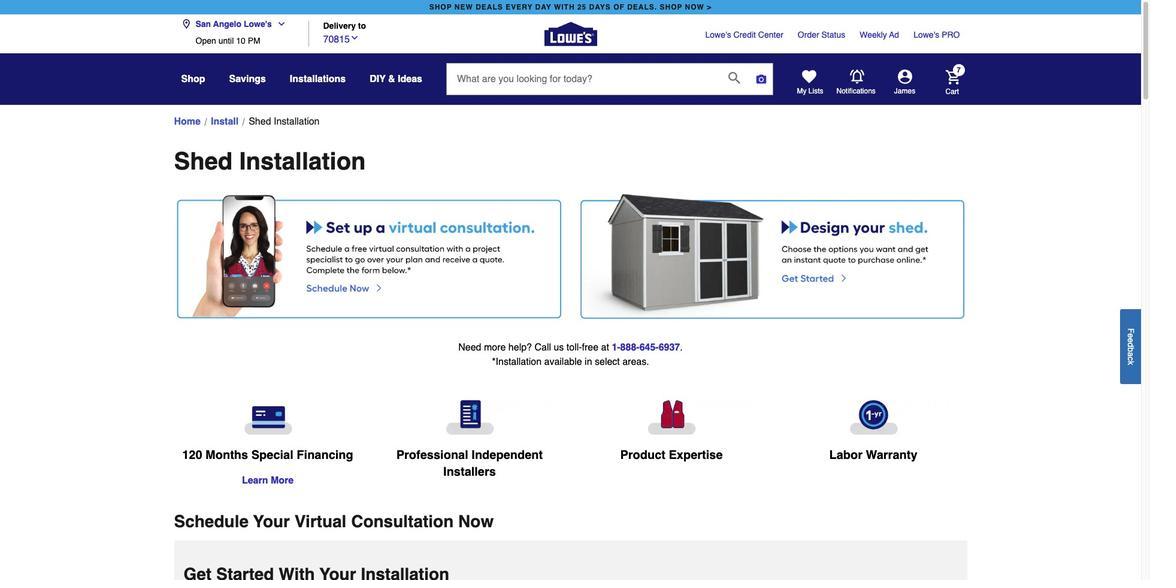 Task type: vqa. For each thing, say whether or not it's contained in the screenshot.
the bottom the My
no



Task type: describe. For each thing, give the bounding box(es) containing it.
help?
[[509, 342, 532, 353]]

shed installation link
[[249, 114, 320, 129]]

months
[[206, 448, 248, 462]]

notifications
[[837, 87, 876, 95]]

weekly ad link
[[860, 29, 900, 41]]

chevron down image inside san angelo lowe's "button"
[[272, 19, 286, 29]]

a dark blue background check icon. image
[[379, 400, 561, 435]]

schedule
[[174, 512, 249, 531]]

pm
[[248, 36, 261, 46]]

home link
[[174, 114, 201, 129]]

888-
[[621, 342, 640, 353]]

open
[[196, 36, 216, 46]]

lowe's credit center
[[706, 30, 784, 40]]

10
[[236, 36, 246, 46]]

learn more
[[242, 475, 294, 486]]

delivery
[[323, 21, 356, 31]]

now
[[685, 3, 705, 11]]

diy
[[370, 74, 386, 85]]

pro
[[942, 30, 960, 40]]

product expertise
[[621, 448, 723, 462]]

more
[[271, 475, 294, 486]]

645-
[[640, 342, 659, 353]]

installers
[[444, 465, 496, 479]]

need more help? call us toll-free at 1-888-645-6937 . *installation available in select areas.
[[459, 342, 683, 367]]

at
[[602, 342, 610, 353]]

product
[[621, 448, 666, 462]]

san angelo lowe's
[[196, 19, 272, 29]]

us
[[554, 342, 564, 353]]

in
[[585, 357, 592, 367]]

shop new deals every day with 25 days of deals. shop now >
[[430, 3, 712, 11]]

.
[[680, 342, 683, 353]]

lowe's home improvement lists image
[[802, 70, 817, 84]]

120 months special financing
[[182, 448, 354, 462]]

a lowe's red vest icon. image
[[580, 400, 763, 435]]

to
[[358, 21, 366, 31]]

learn more link
[[242, 475, 294, 486]]

order status
[[798, 30, 846, 40]]

professional independent installers
[[397, 448, 543, 479]]

james
[[895, 87, 916, 95]]

1-
[[612, 342, 621, 353]]

center
[[759, 30, 784, 40]]

b
[[1127, 347, 1136, 352]]

day
[[536, 3, 552, 11]]

weekly
[[860, 30, 888, 40]]

70815 button
[[323, 31, 360, 46]]

labor warranty
[[830, 448, 918, 462]]

1 vertical spatial installation
[[239, 147, 366, 175]]

now
[[459, 512, 494, 531]]

installations
[[290, 74, 346, 85]]

ideas
[[398, 74, 423, 85]]

diy & ideas
[[370, 74, 423, 85]]

c
[[1127, 357, 1136, 361]]

1 vertical spatial shed installation
[[174, 147, 366, 175]]

d
[[1127, 343, 1136, 347]]

6937
[[659, 342, 680, 353]]

available
[[545, 357, 582, 367]]

weekly ad
[[860, 30, 900, 40]]

order status link
[[798, 29, 846, 41]]

credit
[[734, 30, 756, 40]]

warranty
[[866, 448, 918, 462]]

search image
[[729, 72, 741, 84]]

schedule your virtual consultation now
[[174, 512, 494, 531]]

f e e d b a c k button
[[1121, 309, 1142, 384]]

lowe's credit center link
[[706, 29, 784, 41]]

installation inside 'shed installation' link
[[274, 116, 320, 127]]

days
[[590, 3, 611, 11]]

f e e d b a c k
[[1127, 328, 1136, 365]]

0 horizontal spatial shed
[[174, 147, 233, 175]]

savings
[[229, 74, 266, 85]]

0 vertical spatial shed installation
[[249, 116, 320, 127]]

f
[[1127, 328, 1136, 333]]

120
[[182, 448, 202, 462]]

areas.
[[623, 357, 650, 367]]

a
[[1127, 352, 1136, 357]]

2 e from the top
[[1127, 338, 1136, 343]]

chevron down image inside '70815' button
[[350, 33, 360, 42]]

a dark blue credit card icon. image
[[177, 400, 359, 435]]



Task type: locate. For each thing, give the bounding box(es) containing it.
delivery to
[[323, 21, 366, 31]]

lowe's up pm
[[244, 19, 272, 29]]

san
[[196, 19, 211, 29]]

lowe's pro link
[[914, 29, 960, 41]]

lowe's home improvement logo image
[[545, 7, 597, 60]]

special
[[252, 448, 294, 462]]

labor
[[830, 448, 863, 462]]

None search field
[[447, 63, 774, 106]]

ad
[[890, 30, 900, 40]]

lowe's home improvement cart image
[[946, 70, 960, 84]]

0 vertical spatial installation
[[274, 116, 320, 127]]

shop
[[430, 3, 452, 11], [660, 3, 683, 11]]

savings button
[[229, 68, 266, 90]]

0 horizontal spatial lowe's
[[244, 19, 272, 29]]

1 horizontal spatial chevron down image
[[350, 33, 360, 42]]

call
[[535, 342, 551, 353]]

financing
[[297, 448, 354, 462]]

25
[[578, 3, 587, 11]]

&
[[388, 74, 395, 85]]

install link
[[211, 114, 239, 129]]

0 horizontal spatial chevron down image
[[272, 19, 286, 29]]

1 e from the top
[[1127, 333, 1136, 338]]

angelo
[[213, 19, 242, 29]]

*installation
[[492, 357, 542, 367]]

cart
[[946, 87, 960, 96]]

lowe's inside "button"
[[244, 19, 272, 29]]

select
[[595, 357, 620, 367]]

schedule a free virtual consultation to receive a quote. image
[[177, 194, 561, 319]]

1 vertical spatial shed
[[174, 147, 233, 175]]

diy & ideas button
[[370, 68, 423, 90]]

lowe's home improvement notification center image
[[850, 69, 865, 84]]

70815
[[323, 34, 350, 45]]

shop
[[181, 74, 205, 85]]

1 shop from the left
[[430, 3, 452, 11]]

camera image
[[756, 73, 768, 85]]

installation
[[274, 116, 320, 127], [239, 147, 366, 175]]

1 horizontal spatial shed
[[249, 116, 271, 127]]

2 horizontal spatial lowe's
[[914, 30, 940, 40]]

1-888-645-6937 link
[[612, 342, 680, 353]]

shed installation
[[249, 116, 320, 127], [174, 147, 366, 175]]

until
[[219, 36, 234, 46]]

0 horizontal spatial shop
[[430, 3, 452, 11]]

k
[[1127, 361, 1136, 365]]

every
[[506, 3, 533, 11]]

expertise
[[669, 448, 723, 462]]

more
[[484, 342, 506, 353]]

lowe's for lowe's credit center
[[706, 30, 732, 40]]

deals.
[[628, 3, 658, 11]]

lowe's for lowe's pro
[[914, 30, 940, 40]]

2 shop from the left
[[660, 3, 683, 11]]

choose your options and get a quote to purchase online. image
[[580, 194, 965, 319]]

shed installation down installations "button"
[[249, 116, 320, 127]]

shed down home link
[[174, 147, 233, 175]]

0 vertical spatial chevron down image
[[272, 19, 286, 29]]

chevron down image
[[272, 19, 286, 29], [350, 33, 360, 42]]

my
[[797, 87, 807, 95]]

consultation
[[351, 512, 454, 531]]

0 vertical spatial shed
[[249, 116, 271, 127]]

order
[[798, 30, 820, 40]]

chevron down image down to
[[350, 33, 360, 42]]

a blue 1-year labor warranty icon. image
[[782, 400, 965, 435]]

1 horizontal spatial lowe's
[[706, 30, 732, 40]]

james button
[[877, 70, 934, 96]]

e up 'b'
[[1127, 338, 1136, 343]]

home
[[174, 116, 201, 127]]

install
[[211, 116, 239, 127]]

independent
[[472, 448, 543, 462]]

lowe's inside 'link'
[[706, 30, 732, 40]]

chevron down image right angelo
[[272, 19, 286, 29]]

with
[[554, 3, 575, 11]]

status
[[822, 30, 846, 40]]

Search Query text field
[[447, 64, 719, 95]]

professional
[[397, 448, 469, 462]]

toll-
[[567, 342, 582, 353]]

new
[[455, 3, 473, 11]]

open until 10 pm
[[196, 36, 261, 46]]

shed right install link
[[249, 116, 271, 127]]

lowe's left credit
[[706, 30, 732, 40]]

installations button
[[290, 68, 346, 90]]

my lists link
[[797, 70, 824, 96]]

san angelo lowe's button
[[181, 12, 291, 36]]

your
[[253, 512, 290, 531]]

shop button
[[181, 68, 205, 90]]

1 vertical spatial chevron down image
[[350, 33, 360, 42]]

1 horizontal spatial shop
[[660, 3, 683, 11]]

free
[[582, 342, 599, 353]]

e
[[1127, 333, 1136, 338], [1127, 338, 1136, 343]]

shop left now
[[660, 3, 683, 11]]

installation down installations "button"
[[274, 116, 320, 127]]

location image
[[181, 19, 191, 29]]

virtual
[[295, 512, 347, 531]]

>
[[707, 3, 712, 11]]

lowe's pro
[[914, 30, 960, 40]]

shop left new on the top left of page
[[430, 3, 452, 11]]

shed installation down 'shed installation' link
[[174, 147, 366, 175]]

e up the d
[[1127, 333, 1136, 338]]

deals
[[476, 3, 503, 11]]

shed
[[249, 116, 271, 127], [174, 147, 233, 175]]

of
[[614, 3, 625, 11]]

lowe's left "pro"
[[914, 30, 940, 40]]

need
[[459, 342, 482, 353]]

installation down 'shed installation' link
[[239, 147, 366, 175]]



